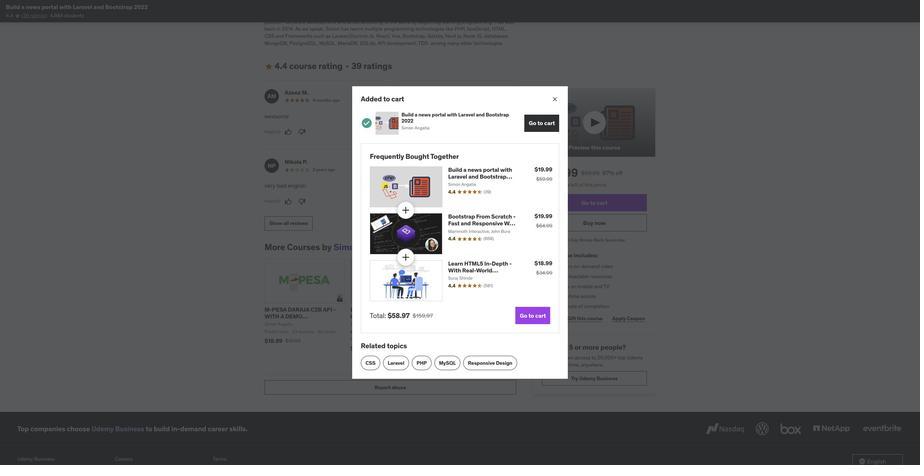 Task type: locate. For each thing, give the bounding box(es) containing it.
1 vertical spatial at
[[579, 181, 584, 188]]

10 hours left at this price!
[[549, 181, 607, 188]]

1 vertical spatial news
[[418, 111, 431, 118]]

4.4 for learn
[[448, 282, 456, 289]]

cart right added
[[391, 95, 404, 103]]

full inside access on mobile and tv full lifetime access
[[553, 293, 562, 299]]

portal inside the build a news portal with laravel and bootstrap 2022 simon angatia
[[432, 111, 446, 118]]

1 awesome from the left
[[265, 112, 289, 120]]

os
[[506, 313, 514, 320]]

1 horizontal spatial 2 years ago
[[444, 167, 467, 172]]

0 horizontal spatial build a news portal with laravel and bootstrap 2022
[[6, 3, 148, 10]]

0 vertical spatial was
[[412, 12, 421, 18]]

1 vertical spatial go to cart button
[[542, 194, 647, 211]]

mark review by nikola p. as unhelpful image
[[298, 198, 305, 205]]

5
[[265, 329, 267, 334], [569, 343, 573, 352]]

web
[[504, 220, 516, 227]]

laravel up "students"
[[73, 3, 92, 10]]

0 vertical spatial at
[[462, 5, 467, 11]]

he down 'mentor.'
[[500, 5, 507, 11]]

simon angatia down w.
[[448, 182, 476, 187]]

go to cart button right os
[[515, 307, 550, 324]]

1 horizontal spatial simon angatia
[[448, 182, 476, 187]]

rating
[[319, 60, 343, 72]]

of up "gift this course"
[[578, 303, 583, 309]]

more inside training 5 or more people? get your team access to 25,000+ top udemy courses anytime, anywhere.
[[582, 343, 599, 352]]

1 vertical spatial build a news portal with laravel and bootstrap 2022
[[448, 166, 512, 187]]

mark review by kee yong w. as unhelpful image
[[430, 198, 437, 205]]

2 horizontal spatial go
[[581, 199, 589, 206]]

news inside build a news portal with laravel and bootstrap 2022
[[468, 166, 482, 173]]

xsmall image left the 39
[[344, 63, 350, 69]]

university
[[282, 12, 304, 18]]

years for np
[[316, 167, 327, 172]]

angatia
[[415, 125, 429, 131], [461, 182, 476, 187], [361, 241, 393, 253], [278, 321, 293, 327], [363, 321, 378, 327]]

1 vertical spatial 9
[[371, 313, 374, 320]]

0 horizontal spatial in
[[277, 26, 281, 32]]

levels
[[323, 329, 336, 334]]

udemy business link up careers
[[91, 424, 144, 433]]

learn
[[448, 260, 463, 267]]

a inside the build a news portal with laravel and bootstrap 2022 simon angatia
[[415, 111, 417, 118]]

0 vertical spatial api
[[378, 40, 385, 46]]

has
[[272, 5, 280, 11], [341, 26, 349, 32]]

portal up 4,984
[[42, 3, 58, 10]]

2 horizontal spatial news
[[468, 166, 482, 173]]

api down react,
[[378, 40, 385, 46]]

2 for nikola p.
[[313, 167, 315, 172]]

helpful? left mark review by azeez m. as helpful image
[[265, 129, 281, 134]]

build a news portal with laravel and bootstrap 2022 up "students"
[[6, 3, 148, 10]]

laravel
[[73, 3, 92, 10], [458, 111, 475, 118], [448, 173, 467, 180], [350, 313, 369, 320], [461, 313, 480, 320], [388, 360, 404, 366]]

2022
[[134, 3, 148, 10], [401, 117, 413, 124], [448, 180, 462, 187], [414, 313, 428, 320]]

more down both
[[281, 5, 293, 11]]

in right still
[[431, 12, 435, 18]]

responsive down $44.99
[[468, 360, 495, 366]]

mysql
[[439, 360, 456, 366]]

management
[[479, 306, 514, 313]]

companies
[[30, 424, 65, 433]]

lectures
[[298, 329, 314, 334]]

1 horizontal spatial 5
[[569, 343, 573, 352]]

of up acted
[[345, 12, 350, 18]]

bought
[[406, 152, 429, 161]]

total: $58.97 $159.97
[[370, 311, 433, 320]]

m-
[[265, 306, 272, 313]]

1 vertical spatial more
[[582, 343, 599, 352]]

2014.
[[282, 26, 294, 32]]

5 total hours
[[265, 329, 289, 334]]

$18.99 $19.99
[[265, 337, 301, 344]]

hours up $18.99 $19.99
[[278, 329, 289, 334]]

0 vertical spatial demand
[[581, 263, 600, 270]]

and inside bootstrap from scratch - fast and responsive web development
[[461, 220, 471, 227]]

1 vertical spatial -
[[509, 260, 512, 267]]

buy now
[[583, 219, 606, 226]]

programming up while
[[440, 0, 471, 4]]

in down passion- at the top
[[277, 26, 281, 32]]

top
[[17, 424, 29, 433]]

beginning
[[418, 19, 441, 25]]

0 horizontal spatial of
[[345, 12, 350, 18]]

with inside build  developer's blog with laravel 9 and bootstrap 2022 simon angatia
[[411, 306, 423, 313]]

1 vertical spatial demand
[[180, 424, 206, 433]]

technologies down beginning
[[415, 26, 444, 32]]

resources
[[590, 273, 612, 280]]

1 horizontal spatial awesome
[[396, 112, 420, 120]]

laravel left &
[[461, 313, 480, 320]]

0 vertical spatial simon angatia
[[448, 182, 476, 187]]

when
[[392, 12, 404, 18]]

$59.99
[[581, 169, 600, 176], [536, 176, 552, 182], [371, 345, 387, 351]]

- right scratch
[[513, 213, 516, 220]]

2 vertical spatial portal
[[483, 166, 499, 173]]

go to cart button down close modal icon
[[524, 115, 559, 132]]

1 horizontal spatial news
[[418, 111, 431, 118]]

left
[[571, 181, 578, 188]]

- right c2b
[[333, 306, 336, 313]]

2 he from the left
[[500, 5, 507, 11]]

0 horizontal spatial $59.99
[[371, 345, 387, 351]]

0 horizontal spatial api
[[323, 306, 332, 313]]

a inside simon is  both a college trained and self-taught full stack software developer, programming tutor and mentor. he has more than 4 years experience in programming, having began programming while at the university. he went to university to study bachelor of commerce and its when he was still in campus that he learn't about his passion- software development and acted according to the same by beginning learning programming. that was back in 2014. as we speak, simon has learnt multiple programming technologies like php, javascript, html, css and frameworks such as laravel,electron js, react, vue, bootstrap, gatsby, next js, node js, databases: mongodb, postgresql, mysql, mariadb, sqlite, api development, tdd  among many other technologies
[[298, 0, 300, 4]]

portal
[[42, 3, 58, 10], [432, 111, 446, 118], [483, 166, 499, 173]]

m.
[[302, 89, 308, 96]]

real-
[[462, 267, 476, 274]]

1 vertical spatial 5
[[569, 343, 573, 352]]

656 reviews element
[[484, 236, 494, 242]]

added to cart dialog
[[352, 86, 568, 379]]

1 horizontal spatial has
[[341, 26, 349, 32]]

mammoth
[[448, 228, 468, 234]]

0 horizontal spatial simon angatia
[[265, 321, 293, 327]]

c2b
[[311, 306, 322, 313]]

2 awesome from the left
[[396, 112, 420, 120]]

0 horizontal spatial at
[[462, 5, 467, 11]]

1 he from the left
[[405, 12, 411, 18]]

at up that
[[462, 5, 467, 11]]

build inside build  developer's blog with laravel 9 and bootstrap 2022 simon angatia
[[350, 306, 364, 313]]

helpful?
[[265, 129, 281, 134], [396, 129, 412, 134], [265, 199, 281, 204], [396, 199, 412, 204]]

1 horizontal spatial he
[[466, 12, 471, 18]]

volkswagen image
[[754, 421, 770, 437]]

javascript,
[[466, 26, 491, 32]]

commerce
[[351, 12, 375, 18]]

portal left i at the top left of page
[[432, 111, 446, 118]]

html,
[[492, 26, 507, 32]]

4.4 down w.
[[448, 189, 456, 195]]

in down the 'self-'
[[349, 5, 353, 11]]

having
[[387, 5, 402, 11]]

bootstrap inside build  developer's blog with laravel 9 and bootstrap 2022 simon angatia
[[386, 313, 413, 320]]

gatsby,
[[427, 33, 444, 39]]

1 vertical spatial programming
[[418, 5, 448, 11]]

$18.99 up "mysql"
[[436, 351, 454, 358]]

2022 inside build  developer's blog with laravel 9 and bootstrap 2022 simon angatia
[[414, 313, 428, 320]]

4 down college
[[305, 5, 308, 11]]

guarantee
[[605, 237, 625, 243]]

1 vertical spatial total
[[355, 336, 364, 342]]

$18.99
[[534, 259, 552, 267], [265, 337, 282, 344], [350, 344, 368, 352], [436, 351, 454, 358]]

css inside added to cart dialog
[[366, 360, 376, 366]]

go to cart down price!
[[581, 199, 608, 206]]

business down anywhere.
[[597, 375, 618, 382]]

mark review by azeez m. as unhelpful image
[[298, 128, 305, 136]]

0 vertical spatial xsmall image
[[344, 63, 350, 69]]

build a news portal with laravel and bootstrap 2022 up '(39)'
[[448, 166, 512, 187]]

1 horizontal spatial by
[[412, 19, 417, 25]]

cart down close modal icon
[[544, 119, 555, 127]]

1 2 from the left
[[313, 167, 315, 172]]

0 horizontal spatial total
[[268, 329, 277, 334]]

was down the his
[[505, 19, 514, 25]]

0 vertical spatial responsive
[[472, 220, 503, 227]]

he down began
[[405, 12, 411, 18]]

xsmall image
[[344, 63, 350, 69], [542, 263, 548, 270], [542, 303, 548, 310]]

frequently
[[370, 152, 404, 161]]

0 horizontal spatial technologies
[[415, 26, 444, 32]]

simon angatia
[[448, 182, 476, 187], [265, 321, 293, 327]]

full inside simon is  both a college trained and self-taught full stack software developer, programming tutor and mentor. he has more than 4 years experience in programming, having began programming while at the university. he went to university to study bachelor of commerce and its when he was still in campus that he learn't about his passion- software development and acted according to the same by beginning learning programming. that was back in 2014. as we speak, simon has learnt multiple programming technologies like php, javascript, html, css and frameworks such as laravel,electron js, react, vue, bootstrap, gatsby, next js, node js, databases: mongodb, postgresql, mysql, mariadb, sqlite, api development, tdd  among many other technologies
[[372, 0, 380, 4]]

1 vertical spatial by
[[322, 241, 332, 253]]

1 horizontal spatial $59.99
[[536, 176, 552, 182]]

small image
[[859, 458, 866, 465]]

this
[[591, 144, 601, 151], [585, 181, 593, 188], [577, 315, 586, 322]]

$19.99 for $19.99 $59.99 67% off
[[542, 165, 578, 180]]

$18.99 down this at the right
[[534, 259, 552, 267]]

0 vertical spatial build a news portal with laravel and bootstrap 2022
[[6, 3, 148, 10]]

1 2 years ago from the left
[[313, 167, 335, 172]]

back
[[594, 237, 604, 243]]

awesome up mark review by muazam a. as helpful image
[[396, 112, 420, 120]]

1 he from the left
[[265, 5, 271, 11]]

laravel,electron
[[332, 33, 368, 39]]

at right 'left'
[[579, 181, 584, 188]]

programming up vue,
[[384, 26, 414, 32]]

simon angatia inside added to cart dialog
[[448, 182, 476, 187]]

0 horizontal spatial 2 years ago
[[313, 167, 335, 172]]

$59.99 inside $19.99 $59.99
[[536, 176, 552, 182]]

helpful? left mark review by kee yong w. as helpful image on the left of page
[[396, 199, 412, 204]]

business down companies
[[34, 456, 55, 462]]

2 2 years ago from the left
[[444, 167, 467, 172]]

the down tutor
[[468, 5, 475, 11]]

udemy business link
[[91, 424, 144, 433], [17, 454, 109, 464]]

2022 inside the build a news portal with laravel and bootstrap 2022 simon angatia
[[401, 117, 413, 124]]

demand left "career"
[[180, 424, 206, 433]]

helpful? for very bad english
[[265, 199, 281, 204]]

with inside build a hotspot management app with laravel & router os api
[[448, 313, 460, 320]]

mariadb,
[[338, 40, 359, 46]]

he
[[405, 12, 411, 18], [466, 12, 471, 18]]

awesome up mark review by azeez m. as helpful image
[[265, 112, 289, 120]]

this right gift
[[577, 315, 586, 322]]

portal inside build a news portal with laravel and bootstrap 2022
[[483, 166, 499, 173]]

php
[[417, 360, 427, 366]]

total right 12
[[355, 336, 364, 342]]

he right that
[[466, 12, 471, 18]]

to inside training 5 or more people? get your team access to 25,000+ top udemy courses anytime, anywhere.
[[591, 354, 596, 361]]

this left price!
[[585, 181, 593, 188]]

go to cart down close modal icon
[[529, 119, 555, 127]]

0 horizontal spatial css
[[265, 33, 274, 39]]

css inside simon is  both a college trained and self-taught full stack software developer, programming tutor and mentor. he has more than 4 years experience in programming, having began programming while at the university. he went to university to study bachelor of commerce and its when he was still in campus that he learn't about his passion- software development and acted according to the same by beginning learning programming. that was back in 2014. as we speak, simon has learnt multiple programming technologies like php, javascript, html, css and frameworks such as laravel,electron js, react, vue, bootstrap, gatsby, next js, node js, databases: mongodb, postgresql, mysql, mariadb, sqlite, api development, tdd  among many other technologies
[[265, 33, 274, 39]]

eventbrite image
[[862, 421, 903, 437]]

build
[[154, 424, 170, 433]]

js,
[[477, 33, 483, 39]]

1 vertical spatial css
[[366, 360, 376, 366]]

has up the laravel,electron
[[341, 26, 349, 32]]

bootstrap inside the build a news portal with laravel and bootstrap 2022 simon angatia
[[486, 111, 509, 118]]

helpful? for good!
[[396, 199, 412, 204]]

full down access
[[553, 293, 562, 299]]

laravel up 4.3
[[350, 313, 369, 320]]

2 vertical spatial business
[[34, 456, 55, 462]]

course down completion
[[587, 315, 603, 322]]

programming
[[440, 0, 471, 4], [418, 5, 448, 11], [384, 26, 414, 32]]

responsive up interactive,
[[472, 220, 503, 227]]

1 horizontal spatial portal
[[432, 111, 446, 118]]

12
[[350, 336, 355, 342]]

css down "related"
[[366, 360, 376, 366]]

2 horizontal spatial api
[[436, 320, 445, 327]]

training 5 or more people? get your team access to 25,000+ top udemy courses anytime, anywhere.
[[542, 343, 643, 368]]

4
[[305, 5, 308, 11], [553, 273, 556, 280]]

2 vertical spatial in
[[277, 26, 281, 32]]

1 horizontal spatial more
[[582, 343, 599, 352]]

box image
[[779, 421, 803, 437]]

api up the 3.7
[[436, 320, 445, 327]]

2 horizontal spatial $59.99
[[581, 169, 600, 176]]

$18.99 down 12
[[350, 344, 368, 352]]

0 horizontal spatial portal
[[42, 3, 58, 10]]

still
[[422, 12, 430, 18]]

(39 ratings)
[[22, 12, 47, 19]]

0 vertical spatial technologies
[[415, 26, 444, 32]]

gift
[[567, 315, 576, 322]]

a inside build a news portal with laravel and bootstrap 2022
[[463, 166, 467, 173]]

0 vertical spatial go
[[529, 119, 536, 127]]

2 vertical spatial programming
[[384, 26, 414, 32]]

ago
[[332, 97, 340, 103], [328, 167, 335, 172], [459, 167, 467, 172]]

its
[[385, 12, 391, 18]]

the
[[468, 5, 475, 11], [390, 19, 397, 25]]

business up careers
[[115, 424, 144, 433]]

5 down with
[[265, 329, 267, 334]]

1 vertical spatial portal
[[432, 111, 446, 118]]

- right depth
[[509, 260, 512, 267]]

1 horizontal spatial go
[[529, 119, 536, 127]]

and inside build  developer's blog with laravel 9 and bootstrap 2022 simon angatia
[[375, 313, 385, 320]]

build inside build a news portal with laravel and bootstrap 2022
[[448, 166, 462, 173]]

laravel right i at the top left of page
[[458, 111, 475, 118]]

1 horizontal spatial was
[[505, 19, 514, 25]]

$59.99 for $19.99 $59.99
[[536, 176, 552, 182]]

$59.99 up price!
[[581, 169, 600, 176]]

portal up '(39)'
[[483, 166, 499, 173]]

1 vertical spatial access
[[575, 354, 590, 361]]

close modal image
[[551, 96, 559, 103]]

and inside the build a news portal with laravel and bootstrap 2022 simon angatia
[[476, 111, 485, 118]]

1 horizontal spatial build a news portal with laravel and bootstrap 2022
[[448, 166, 512, 187]]

buy now button
[[542, 214, 647, 232]]

together
[[430, 152, 459, 161]]

1 horizontal spatial api
[[378, 40, 385, 46]]

this right preview
[[591, 144, 601, 151]]

at inside simon is  both a college trained and self-taught full stack software developer, programming tutor and mentor. he has more than 4 years experience in programming, having began programming while at the university. he went to university to study bachelor of commerce and its when he was still in campus that he learn't about his passion- software development and acted according to the same by beginning learning programming. that was back in 2014. as we speak, simon has learnt multiple programming technologies like php, javascript, html, css and frameworks such as laravel,electron js, react, vue, bootstrap, gatsby, next js, node js, databases: mongodb, postgresql, mysql, mariadb, sqlite, api development, tdd  among many other technologies
[[462, 5, 467, 11]]

m-pesa daraja  c2b api - with a demo project(laravel)
[[265, 306, 336, 327]]

30-
[[564, 237, 571, 243]]

udemy right top
[[627, 354, 643, 361]]

$18.99 down 5 total hours
[[265, 337, 282, 344]]

$59.99 inside $19.99 $59.99 67% off
[[581, 169, 600, 176]]

years for kw
[[448, 167, 458, 172]]

this inside button
[[591, 144, 601, 151]]

by right same
[[412, 19, 417, 25]]

5 left the 'or'
[[569, 343, 573, 352]]

0 vertical spatial css
[[265, 33, 274, 39]]

course up 67%
[[602, 144, 621, 151]]

23 lectures
[[292, 329, 314, 334]]

access down "mobile"
[[581, 293, 596, 299]]

api inside simon is  both a college trained and self-taught full stack software developer, programming tutor and mentor. he has more than 4 years experience in programming, having began programming while at the university. he went to university to study bachelor of commerce and its when he was still in campus that he learn't about his passion- software development and acted according to the same by beginning learning programming. that was back in 2014. as we speak, simon has learnt multiple programming technologies like php, javascript, html, css and frameworks such as laravel,electron js, react, vue, bootstrap, gatsby, next js, node js, databases: mongodb, postgresql, mysql, mariadb, sqlite, api development, tdd  among many other technologies
[[378, 40, 385, 46]]

programming down developer,
[[418, 5, 448, 11]]

has up went on the top left of page
[[272, 5, 280, 11]]

laravel down w.
[[448, 173, 467, 180]]

access down the 'or'
[[575, 354, 590, 361]]

2 vertical spatial -
[[333, 306, 336, 313]]

4.4 course rating
[[275, 60, 343, 72]]

xsmall image up xsmall image
[[542, 263, 548, 270]]

reviews
[[290, 220, 308, 227]]

udemy business
[[17, 456, 55, 462]]

0 horizontal spatial the
[[390, 19, 397, 25]]

design
[[496, 360, 512, 366]]

hours right 12
[[365, 336, 376, 342]]

2 vertical spatial go
[[520, 312, 527, 319]]

simon angatia up 5 total hours
[[265, 321, 293, 327]]

9
[[313, 97, 315, 103], [371, 313, 374, 320]]

1 horizontal spatial 4
[[553, 273, 556, 280]]

total up $18.99 $19.99
[[268, 329, 277, 334]]

mammoth interactive, john bura
[[448, 228, 510, 234]]

2 horizontal spatial business
[[597, 375, 618, 382]]

1 vertical spatial technologies
[[474, 40, 503, 46]]

full
[[372, 0, 380, 4], [553, 293, 562, 299]]

0 vertical spatial more
[[281, 5, 293, 11]]

0 horizontal spatial more
[[281, 5, 293, 11]]

0 horizontal spatial he
[[265, 5, 271, 11]]

access inside training 5 or more people? get your team access to 25,000+ top udemy courses anytime, anywhere.
[[575, 354, 590, 361]]

css
[[265, 33, 274, 39], [366, 360, 376, 366]]

total inside 12 total hours $18.99 $59.99
[[355, 336, 364, 342]]

xsmall image up share
[[542, 303, 548, 310]]

the down when
[[390, 19, 397, 25]]

helpful? for awesome course.... i loved it...
[[396, 129, 412, 134]]

technologies down databases:
[[474, 40, 503, 46]]

1 horizontal spatial total
[[355, 336, 364, 342]]

1 horizontal spatial technologies
[[474, 40, 503, 46]]

1 vertical spatial 4
[[553, 273, 556, 280]]

nasdaq image
[[704, 421, 746, 437]]

12 total hours $18.99 $59.99
[[350, 336, 387, 352]]

0 vertical spatial in
[[349, 5, 353, 11]]

go to cart button
[[524, 115, 559, 132], [542, 194, 647, 211], [515, 307, 550, 324]]

2 vertical spatial api
[[436, 320, 445, 327]]

4 down 18
[[553, 273, 556, 280]]

2 vertical spatial news
[[468, 166, 482, 173]]

$19.99 inside $18.99 $19.99
[[285, 337, 301, 344]]

(15)
[[471, 329, 478, 334]]

apply coupon button
[[610, 311, 647, 326]]

to
[[277, 12, 281, 18], [305, 12, 310, 18], [384, 19, 389, 25], [383, 95, 390, 103], [537, 119, 543, 127], [590, 199, 596, 206], [528, 312, 534, 319], [591, 354, 596, 361], [146, 424, 152, 433]]

full up programming,
[[372, 0, 380, 4]]

1 horizontal spatial -
[[509, 260, 512, 267]]

2 2 from the left
[[444, 167, 447, 172]]

1 horizontal spatial full
[[553, 293, 562, 299]]

1 vertical spatial in
[[431, 12, 435, 18]]

0 vertical spatial has
[[272, 5, 280, 11]]

2 vertical spatial go to cart
[[520, 312, 546, 319]]

0 vertical spatial access
[[581, 293, 596, 299]]

by inside simon is  both a college trained and self-taught full stack software developer, programming tutor and mentor. he has more than 4 years experience in programming, having began programming while at the university. he went to university to study bachelor of commerce and its when he was still in campus that he learn't about his passion- software development and acted according to the same by beginning learning programming. that was back in 2014. as we speak, simon has learnt multiple programming technologies like php, javascript, html, css and frameworks such as laravel,electron js, react, vue, bootstrap, gatsby, next js, node js, databases: mongodb, postgresql, mysql, mariadb, sqlite, api development, tdd  among many other technologies
[[412, 19, 417, 25]]

api inside build a hotspot management app with laravel & router os api
[[436, 320, 445, 327]]

related topics
[[361, 341, 407, 350]]

pesa
[[272, 306, 287, 313]]

1 horizontal spatial of
[[578, 303, 583, 309]]

4.4 down mammoth
[[448, 236, 456, 242]]

helpful? left "mark review by nikola p. as helpful" icon
[[265, 199, 281, 204]]

0 vertical spatial by
[[412, 19, 417, 25]]

css down "back"
[[265, 33, 274, 39]]

581 reviews element
[[484, 283, 493, 289]]

laravel inside the build a news portal with laravel and bootstrap 2022 simon angatia
[[458, 111, 475, 118]]

go to cart right os
[[520, 312, 546, 319]]

udemy inside training 5 or more people? get your team access to 25,000+ top udemy courses anytime, anywhere.
[[627, 354, 643, 361]]

0 vertical spatial of
[[345, 12, 350, 18]]

2 for kee yong w.
[[444, 167, 447, 172]]

$19.99 for $19.99 $59.99
[[535, 166, 552, 173]]

was left still
[[412, 12, 421, 18]]

1 horizontal spatial at
[[579, 181, 584, 188]]

0 vertical spatial -
[[513, 213, 516, 220]]

$18.99 inside added to cart dialog
[[534, 259, 552, 267]]



Task type: describe. For each thing, give the bounding box(es) containing it.
$18.99 $34.99
[[534, 259, 552, 276]]

developer,
[[416, 0, 439, 4]]

&
[[481, 313, 485, 320]]

0 vertical spatial go to cart
[[529, 119, 555, 127]]

simon angatia for frequently bought together
[[448, 182, 476, 187]]

this for preview
[[591, 144, 601, 151]]

his
[[502, 12, 508, 18]]

awesome for awesome course.... i loved it...
[[396, 112, 420, 120]]

awesome for awesome
[[265, 112, 289, 120]]

with
[[448, 267, 461, 274]]

mark review by azeez m. as helpful image
[[285, 128, 292, 136]]

0 horizontal spatial go
[[520, 312, 527, 319]]

in-
[[171, 424, 180, 433]]

world
[[476, 267, 492, 274]]

- inside m-pesa daraja  c2b api - with a demo project(laravel)
[[333, 306, 336, 313]]

0 vertical spatial portal
[[42, 3, 58, 10]]

helpful? for awesome
[[265, 129, 281, 134]]

courses
[[542, 361, 560, 368]]

bootstrap,
[[403, 33, 426, 39]]

and inside access on mobile and tv full lifetime access
[[594, 283, 602, 290]]

responsive inside bootstrap from scratch - fast and responsive web development
[[472, 220, 503, 227]]

$18.99 for build a hotspot management app with laravel & router os api
[[436, 351, 454, 358]]

hours right 18
[[560, 263, 572, 270]]

with inside build a news portal with laravel and bootstrap 2022
[[500, 166, 512, 173]]

laravel down topics
[[388, 360, 404, 366]]

coupon
[[627, 315, 645, 322]]

1 horizontal spatial in
[[349, 5, 353, 11]]

1 vertical spatial has
[[341, 26, 349, 32]]

build a news portal with laravel and bootstrap 2022 simon angatia
[[401, 111, 509, 131]]

build inside build a hotspot management app with laravel & router os api
[[436, 306, 450, 313]]

choose
[[67, 424, 90, 433]]

apply coupon
[[612, 315, 645, 322]]

this for gift
[[577, 315, 586, 322]]

0 vertical spatial business
[[597, 375, 618, 382]]

udemy down top
[[17, 456, 33, 462]]

mark review by kee yong w. as helpful image
[[416, 198, 423, 205]]

$18.99 inside 12 total hours $18.99 $59.99
[[350, 344, 368, 352]]

simon inside the build a news portal with laravel and bootstrap 2022 simon angatia
[[401, 125, 414, 131]]

0 horizontal spatial 9
[[313, 97, 315, 103]]

15 reviews element
[[471, 329, 478, 335]]

netapp image
[[812, 421, 853, 437]]

downloadable
[[558, 273, 589, 280]]

campus
[[437, 12, 454, 18]]

stack
[[381, 0, 394, 4]]

more inside simon is  both a college trained and self-taught full stack software developer, programming tutor and mentor. he has more than 4 years experience in programming, having began programming while at the university. he went to university to study bachelor of commerce and its when he was still in campus that he learn't about his passion- software development and acted according to the same by beginning learning programming. that was back in 2014. as we speak, simon has learnt multiple programming technologies like php, javascript, html, css and frameworks such as laravel,electron js, react, vue, bootstrap, gatsby, next js, node js, databases: mongodb, postgresql, mysql, mariadb, sqlite, api development, tdd  among many other technologies
[[281, 5, 293, 11]]

1 vertical spatial go
[[581, 199, 589, 206]]

nikola p.
[[285, 158, 308, 165]]

vue,
[[392, 33, 401, 39]]

mark review by muazam a. as unhelpful image
[[430, 128, 437, 136]]

laravel inside build a news portal with laravel and bootstrap 2022
[[448, 173, 467, 180]]

2 years ago for nikola p.
[[313, 167, 335, 172]]

bura
[[501, 228, 510, 234]]

course inside button
[[602, 144, 621, 151]]

multiple
[[365, 26, 383, 32]]

10
[[549, 181, 555, 188]]

speak,
[[310, 26, 324, 32]]

1 horizontal spatial demand
[[581, 263, 600, 270]]

0 horizontal spatial has
[[272, 5, 280, 11]]

people?
[[600, 343, 626, 352]]

api inside m-pesa daraja  c2b api - with a demo project(laravel)
[[323, 306, 332, 313]]

am
[[267, 92, 276, 100]]

4 reviews element
[[386, 329, 390, 335]]

interactive,
[[469, 228, 490, 234]]

1 vertical spatial was
[[505, 19, 514, 25]]

ago for nikola p.
[[328, 167, 335, 172]]

- inside learn html5 in-depth - with real-world examples
[[509, 260, 512, 267]]

bootstrap inside build a news portal with laravel and bootstrap 2022
[[480, 173, 506, 180]]

like
[[446, 26, 453, 32]]

preview
[[568, 144, 590, 151]]

cart right os
[[535, 312, 546, 319]]

on
[[571, 283, 576, 290]]

1 vertical spatial udemy business link
[[17, 454, 109, 464]]

(581)
[[484, 283, 493, 288]]

laravel inside build  developer's blog with laravel 9 and bootstrap 2022 simon angatia
[[350, 313, 369, 320]]

access inside access on mobile and tv full lifetime access
[[581, 293, 596, 299]]

course up 18
[[554, 252, 573, 259]]

php link
[[412, 356, 431, 370]]

abuse
[[392, 384, 406, 391]]

this course includes:
[[542, 252, 598, 259]]

app
[[436, 313, 447, 320]]

30-day money-back guarantee
[[564, 237, 625, 243]]

xsmall image for 18
[[542, 263, 548, 270]]

anytime,
[[561, 361, 580, 368]]

bad
[[277, 182, 286, 189]]

bachelor
[[325, 12, 344, 18]]

$19.99 $64.99
[[535, 212, 552, 229]]

software
[[395, 0, 415, 4]]

nikola
[[285, 158, 302, 165]]

trained
[[319, 0, 335, 4]]

html5
[[464, 260, 483, 267]]

4.4 left (39
[[6, 12, 13, 19]]

angatia inside the build a news portal with laravel and bootstrap 2022 simon angatia
[[415, 125, 429, 131]]

$19.99 $59.99
[[535, 166, 552, 182]]

build inside the build a news portal with laravel and bootstrap 2022 simon angatia
[[401, 111, 414, 118]]

cart down price!
[[597, 199, 608, 206]]

news inside the build a news portal with laravel and bootstrap 2022 simon angatia
[[418, 111, 431, 118]]

mark review by muazam a. as helpful image
[[416, 128, 423, 136]]

m-pesa daraja  c2b api - with a demo project(laravel) link
[[265, 306, 336, 327]]

2 horizontal spatial in
[[431, 12, 435, 18]]

and inside build a news portal with laravel and bootstrap 2022
[[468, 173, 478, 180]]

frequently bought together
[[370, 152, 459, 161]]

of inside simon is  both a college trained and self-taught full stack software developer, programming tutor and mentor. he has more than 4 years experience in programming, having began programming while at the university. he went to university to study bachelor of commerce and its when he was still in campus that he learn't about his passion- software development and acted according to the same by beginning learning programming. that was back in 2014. as we speak, simon has learnt multiple programming technologies like php, javascript, html, css and frameworks such as laravel,electron js, react, vue, bootstrap, gatsby, next js, node js, databases: mongodb, postgresql, mysql, mariadb, sqlite, api development, tdd  among many other technologies
[[345, 12, 350, 18]]

ago for azeez m.
[[332, 97, 340, 103]]

preview this course button
[[533, 88, 656, 157]]

ratings
[[364, 60, 392, 72]]

0 horizontal spatial was
[[412, 12, 421, 18]]

1 vertical spatial go to cart
[[581, 199, 608, 206]]

$18.99 for learn html5 in-depth - with real-world examples
[[534, 259, 552, 267]]

2 he from the left
[[466, 12, 471, 18]]

bootstrap inside bootstrap from scratch - fast and responsive web development
[[448, 213, 475, 220]]

5 inside training 5 or more people? get your team access to 25,000+ top udemy courses anytime, anywhere.
[[569, 343, 573, 352]]

angatia inside build  developer's blog with laravel 9 and bootstrap 2022 simon angatia
[[363, 321, 378, 327]]

total for 5 total hours
[[268, 329, 277, 334]]

development,
[[387, 40, 417, 46]]

development
[[307, 19, 336, 25]]

build a news portal with laravel and bootstrap 2022 inside added to cart dialog
[[448, 166, 512, 187]]

p.
[[303, 158, 308, 165]]

in-
[[484, 260, 492, 267]]

scratch
[[491, 213, 512, 220]]

report
[[375, 384, 391, 391]]

began
[[403, 5, 417, 11]]

preview this course
[[568, 144, 621, 151]]

kee
[[416, 158, 426, 165]]

np
[[268, 162, 276, 169]]

4.4 for bootstrap
[[448, 236, 456, 242]]

responsive inside responsive design link
[[468, 360, 495, 366]]

suraj
[[448, 275, 458, 281]]

1 vertical spatial this
[[585, 181, 593, 188]]

$18.99 $44.99
[[436, 351, 473, 358]]

4.4 for build
[[448, 189, 456, 195]]

39 reviews element
[[484, 189, 491, 195]]

awesome course.... i loved it...
[[396, 112, 472, 120]]

0 horizontal spatial 5
[[265, 329, 267, 334]]

simon inside build  developer's blog with laravel 9 and bootstrap 2022 simon angatia
[[350, 321, 363, 327]]

with inside the build a news portal with laravel and bootstrap 2022 simon angatia
[[447, 111, 457, 118]]

ago for kee yong w.
[[459, 167, 467, 172]]

a inside build a hotspot management app with laravel & router os api
[[451, 306, 454, 313]]

hours right '10'
[[556, 181, 569, 188]]

39
[[351, 60, 362, 72]]

xsmall image for certificate
[[542, 303, 548, 310]]

about
[[488, 12, 501, 18]]

careers
[[115, 456, 133, 462]]

course down postgresql, on the left
[[289, 60, 317, 72]]

terms
[[213, 456, 226, 462]]

4.4 right medium icon
[[275, 60, 287, 72]]

1 vertical spatial the
[[390, 19, 397, 25]]

laravel inside build a hotspot management app with laravel & router os api
[[461, 313, 480, 320]]

2 years ago for kee yong w.
[[444, 167, 467, 172]]

show all reviews button
[[265, 216, 313, 231]]

development
[[448, 227, 484, 234]]

includes:
[[574, 252, 598, 259]]

many
[[447, 40, 459, 46]]

added to cart
[[361, 95, 404, 103]]

databases:
[[484, 33, 509, 39]]

0 horizontal spatial by
[[322, 241, 332, 253]]

0 vertical spatial the
[[468, 5, 475, 11]]

learn html5 in-depth - with real-world examples
[[448, 260, 512, 281]]

$59.99 for $19.99 $59.99 67% off
[[581, 169, 600, 176]]

simon angatia for more courses by
[[265, 321, 293, 327]]

0 horizontal spatial news
[[26, 3, 40, 10]]

certificate
[[553, 303, 577, 309]]

- inside bootstrap from scratch - fast and responsive web development
[[513, 213, 516, 220]]

experience
[[323, 5, 348, 11]]

responsive design
[[468, 360, 512, 366]]

as
[[326, 33, 331, 39]]

4 inside simon is  both a college trained and self-taught full stack software developer, programming tutor and mentor. he has more than 4 years experience in programming, having began programming while at the university. he went to university to study bachelor of commerce and its when he was still in campus that he learn't about his passion- software development and acted according to the same by beginning learning programming. that was back in 2014. as we speak, simon has learnt multiple programming technologies like php, javascript, html, css and frameworks such as laravel,electron js, react, vue, bootstrap, gatsby, next js, node js, databases: mongodb, postgresql, mysql, mariadb, sqlite, api development, tdd  among many other technologies
[[305, 5, 308, 11]]

medium image
[[265, 62, 273, 71]]

0 vertical spatial udemy business link
[[91, 424, 144, 433]]

udemy right choose
[[91, 424, 114, 433]]

1 horizontal spatial business
[[115, 424, 144, 433]]

azeez
[[285, 89, 301, 96]]

0 vertical spatial programming
[[440, 0, 471, 4]]

responsive design link
[[463, 356, 517, 370]]

$19.99 for $19.99 $64.99
[[535, 212, 552, 220]]

18 hours on-demand video
[[553, 263, 613, 270]]

4,984
[[50, 12, 63, 19]]

laravel link
[[383, 356, 409, 370]]

while
[[450, 5, 461, 11]]

udemy right try
[[579, 375, 596, 382]]

$34.99
[[536, 269, 552, 276]]

tv
[[603, 283, 609, 290]]

0 vertical spatial go to cart button
[[524, 115, 559, 132]]

access on mobile and tv full lifetime access
[[553, 283, 609, 299]]

video
[[601, 263, 613, 270]]

$18.99 for m-pesa daraja  c2b api - with a demo project(laravel)
[[265, 337, 282, 344]]

hours inside 12 total hours $18.99 $59.99
[[365, 336, 376, 342]]

learnt
[[350, 26, 363, 32]]

total for 12 total hours $18.99 $59.99
[[355, 336, 364, 342]]

build a news portal with laravel and bootstrap 2022 image
[[376, 112, 399, 135]]

9 inside build  developer's blog with laravel 9 and bootstrap 2022 simon angatia
[[371, 313, 374, 320]]

$59.99 inside 12 total hours $18.99 $59.99
[[371, 345, 387, 351]]

mark review by nikola p. as helpful image
[[285, 198, 292, 205]]

added
[[361, 95, 382, 103]]

2 vertical spatial go to cart button
[[515, 307, 550, 324]]

years inside simon is  both a college trained and self-taught full stack software developer, programming tutor and mentor. he has more than 4 years experience in programming, having began programming while at the university. he went to university to study bachelor of commerce and its when he was still in campus that he learn't about his passion- software development and acted according to the same by beginning learning programming. that was back in 2014. as we speak, simon has learnt multiple programming technologies like php, javascript, html, css and frameworks such as laravel,electron js, react, vue, bootstrap, gatsby, next js, node js, databases: mongodb, postgresql, mysql, mariadb, sqlite, api development, tdd  among many other technologies
[[310, 5, 322, 11]]

passion-
[[265, 19, 284, 25]]

xsmall image
[[542, 273, 548, 280]]



Task type: vqa. For each thing, say whether or not it's contained in the screenshot.
the right Simon Angatia
yes



